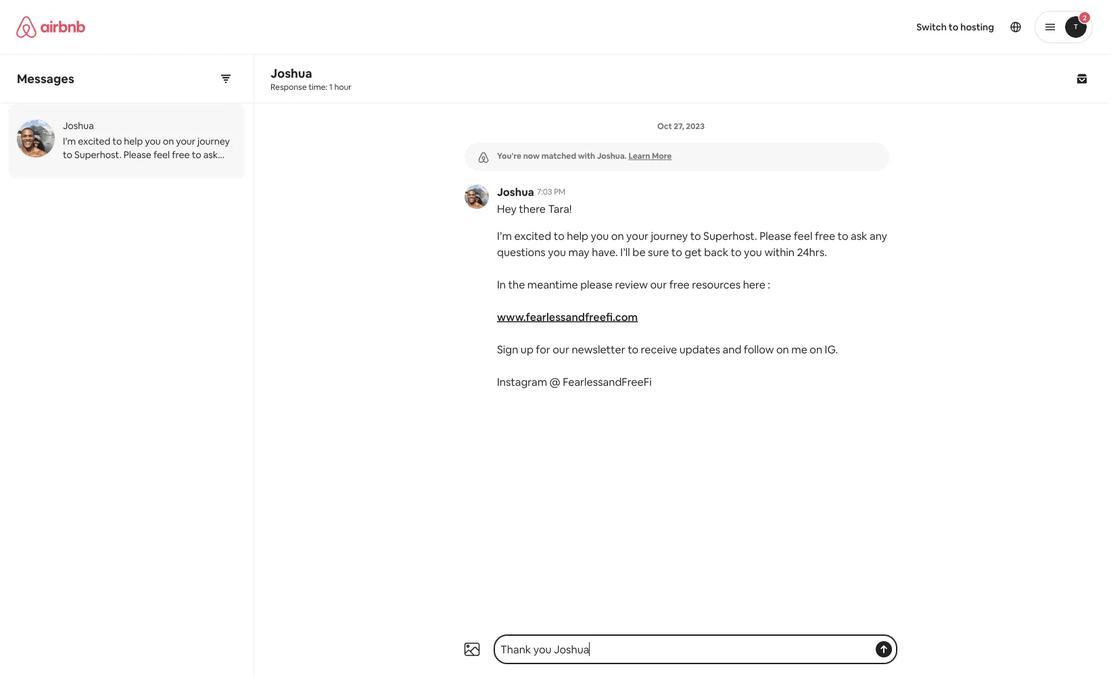 Task type: describe. For each thing, give the bounding box(es) containing it.
@
[[550, 375, 561, 389]]

2
[[1083, 13, 1087, 22]]

to inside profile element
[[949, 21, 959, 33]]

www.fearlessandfreefi.com
[[497, 310, 638, 324]]

review inside joshua i'm excited to help you on your journey to superhost. please feel free to ask any questions you may have. i'll be sure to get back to you within 24hrs.  in the meantime please review our free resource...
[[140, 189, 168, 202]]

have. inside i'm excited to help you on your journey to superhost. please feel free to ask any questions you may have. i'll be sure to get back to you within 24hrs.
[[592, 245, 618, 259]]

switch to hosting
[[917, 21, 994, 33]]

the inside joshua i'm excited to help you on your journey to superhost. please feel free to ask any questions you may have. i'll be sure to get back to you within 24hrs.  in the meantime please review our free resource...
[[211, 176, 226, 188]]

select to open user profile for joshua image
[[465, 185, 489, 209]]

your inside joshua i'm excited to help you on your journey to superhost. please feel free to ask any questions you may have. i'll be sure to get back to you within 24hrs.  in the meantime please review our free resource...
[[176, 135, 195, 147]]

filter conversations. current filter: all conversations image
[[221, 73, 231, 84]]

your inside i'm excited to help you on your journey to superhost. please feel free to ask any questions you may have. i'll be sure to get back to you within 24hrs.
[[627, 229, 649, 243]]

sign up for our newsletter to receive updates and follow on me on ig.
[[497, 343, 838, 357]]

our inside joshua i'm excited to help you on your journey to superhost. please feel free to ask any questions you may have. i'll be sure to get back to you within 24hrs.  in the meantime please review our free resource...
[[170, 189, 185, 202]]

2 button
[[1035, 11, 1093, 43]]

profile element
[[571, 0, 1093, 54]]

updates
[[680, 343, 721, 357]]

you're
[[497, 151, 522, 161]]

joshua for i'm excited to help you on your journey to superhost. please feel free to ask any questions you may have. i'll be sure to get back to you within 24hrs.  in the meantime please review our free resource...
[[63, 120, 94, 132]]

here
[[743, 278, 766, 292]]

on inside i'm excited to help you on your journey to superhost. please feel free to ask any questions you may have. i'll be sure to get back to you within 24hrs.
[[611, 229, 624, 243]]

get inside i'm excited to help you on your journey to superhost. please feel free to ask any questions you may have. i'll be sure to get back to you within 24hrs.
[[685, 245, 702, 259]]

i'll inside i'm excited to help you on your journey to superhost. please feel free to ask any questions you may have. i'll be sure to get back to you within 24hrs.
[[621, 245, 630, 259]]

www.fearlessandfreefi.com link
[[497, 310, 638, 324]]

i'm excited to help you on your journey to superhost. please feel free to ask any questions you may have. i'll be sure to get back to you within 24hrs.
[[497, 229, 888, 259]]

me
[[792, 343, 808, 357]]

pm
[[554, 187, 566, 197]]

free inside i'm excited to help you on your journey to superhost. please feel free to ask any questions you may have. i'll be sure to get back to you within 24hrs.
[[815, 229, 836, 243]]

oct 27, 2023
[[658, 121, 705, 132]]

any inside i'm excited to help you on your journey to superhost. please feel free to ask any questions you may have. i'll be sure to get back to you within 24hrs.
[[870, 229, 888, 243]]

journey inside i'm excited to help you on your journey to superhost. please feel free to ask any questions you may have. i'll be sure to get back to you within 24hrs.
[[651, 229, 688, 243]]

24hrs. inside joshua i'm excited to help you on your journey to superhost. please feel free to ask any questions you may have. i'll be sure to get back to you within 24hrs.  in the meantime please review our free resource...
[[173, 176, 199, 188]]

instagram @ fearlessandfreefi
[[497, 375, 652, 389]]

you're now matched with joshua. learn more
[[497, 151, 672, 161]]

help inside joshua i'm excited to help you on your journey to superhost. please feel free to ask any questions you may have. i'll be sure to get back to you within 24hrs.  in the meantime please review our free resource...
[[124, 135, 143, 147]]

help inside i'm excited to help you on your journey to superhost. please feel free to ask any questions you may have. i'll be sure to get back to you within 24hrs.
[[567, 229, 589, 243]]

meantime inside joshua i'm excited to help you on your journey to superhost. please feel free to ask any questions you may have. i'll be sure to get back to you within 24hrs.  in the meantime please review our free resource...
[[63, 189, 107, 202]]

hour
[[334, 82, 352, 92]]

joshua response time: 1 hour
[[271, 65, 352, 92]]

sure inside joshua i'm excited to help you on your journey to superhost. please feel free to ask any questions you may have. i'll be sure to get back to you within 24hrs.  in the meantime please review our free resource...
[[212, 162, 231, 175]]

matched
[[542, 151, 576, 161]]

airbnb service says you're now matched with joshua.. sent oct 27, 2023, 8:07 am group
[[450, 105, 913, 171]]

may inside joshua i'm excited to help you on your journey to superhost. please feel free to ask any questions you may have. i'll be sure to get back to you within 24hrs.  in the meantime please review our free resource...
[[143, 162, 161, 175]]

hey
[[497, 202, 517, 216]]

hosting
[[961, 21, 994, 33]]

i'm inside i'm excited to help you on your journey to superhost. please feel free to ask any questions you may have. i'll be sure to get back to you within 24hrs.
[[497, 229, 512, 243]]

list of conversations group
[[1, 104, 253, 215]]

time:
[[309, 82, 328, 92]]

i'm inside joshua i'm excited to help you on your journey to superhost. please feel free to ask any questions you may have. i'll be sure to get back to you within 24hrs.  in the meantime please review our free resource...
[[63, 135, 76, 147]]

1 vertical spatial review
[[615, 278, 648, 292]]

joshua for response time: 1 hour
[[271, 65, 312, 81]]

end of inbox data group
[[1, 179, 253, 181]]

joshua for hey there tara!
[[497, 185, 534, 199]]

1 vertical spatial please
[[581, 278, 613, 292]]

fearlessandfreefi
[[563, 375, 652, 389]]

1
[[329, 82, 333, 92]]

more
[[652, 151, 672, 161]]

joshua i'm excited to help you on your journey to superhost. please feel free to ask any questions you may have. i'll be sure to get back to you within 24hrs.  in the meantime please review our free resource...
[[63, 120, 231, 215]]

response
[[271, 82, 307, 92]]

be inside i'm excited to help you on your journey to superhost. please feel free to ask any questions you may have. i'll be sure to get back to you within 24hrs.
[[633, 245, 646, 259]]

up
[[521, 343, 534, 357]]

Type a message text field
[[495, 637, 872, 664]]

select to open user profile for joshua image
[[465, 185, 489, 209]]

journey inside joshua i'm excited to help you on your journey to superhost. please feel free to ask any questions you may have. i'll be sure to get back to you within 24hrs.  in the meantime please review our free resource...
[[198, 135, 230, 147]]

sign
[[497, 343, 518, 357]]

1 vertical spatial in
[[497, 278, 506, 292]]

back inside joshua i'm excited to help you on your journey to superhost. please feel free to ask any questions you may have. i'll be sure to get back to you within 24hrs.  in the meantime please review our free resource...
[[92, 176, 113, 188]]

receive
[[641, 343, 677, 357]]

switch
[[917, 21, 947, 33]]

may inside i'm excited to help you on your journey to superhost. please feel free to ask any questions you may have. i'll be sure to get back to you within 24hrs.
[[569, 245, 590, 259]]

please inside joshua i'm excited to help you on your journey to superhost. please feel free to ask any questions you may have. i'll be sure to get back to you within 24hrs.  in the meantime please review our free resource...
[[109, 189, 138, 202]]



Task type: locate. For each thing, give the bounding box(es) containing it.
resources
[[692, 278, 741, 292]]

please
[[109, 189, 138, 202], [581, 278, 613, 292]]

2023
[[686, 121, 705, 132]]

have. up "end of inbox data" group
[[163, 162, 186, 175]]

instagram
[[497, 375, 547, 389]]

messages
[[17, 71, 74, 87]]

1 horizontal spatial feel
[[794, 229, 813, 243]]

0 horizontal spatial i'll
[[188, 162, 197, 175]]

have.
[[163, 162, 186, 175], [592, 245, 618, 259]]

now
[[523, 151, 540, 161]]

review
[[140, 189, 168, 202], [615, 278, 648, 292]]

0 vertical spatial ask
[[203, 149, 218, 161]]

please down "end of inbox data" group
[[109, 189, 138, 202]]

meantime up www.fearlessandfreefi.com link
[[528, 278, 578, 292]]

0 vertical spatial sure
[[212, 162, 231, 175]]

1 vertical spatial excited
[[514, 229, 552, 243]]

0 vertical spatial our
[[170, 189, 185, 202]]

1 horizontal spatial your
[[627, 229, 649, 243]]

1 vertical spatial sure
[[648, 245, 669, 259]]

1 vertical spatial questions
[[497, 245, 546, 259]]

on up "end of inbox data" group
[[163, 135, 174, 147]]

follow
[[744, 343, 774, 357]]

please
[[124, 149, 151, 161], [760, 229, 792, 243]]

1 vertical spatial the
[[508, 278, 525, 292]]

joshua
[[271, 65, 312, 81], [63, 120, 94, 132], [497, 185, 534, 199]]

on
[[163, 135, 174, 147], [611, 229, 624, 243], [777, 343, 789, 357], [810, 343, 823, 357]]

superhost.
[[74, 149, 122, 161], [704, 229, 758, 243]]

superhost. up "end of inbox data" group
[[74, 149, 122, 161]]

excited
[[78, 135, 110, 147], [514, 229, 552, 243]]

there
[[519, 202, 546, 216]]

joshua down messages
[[63, 120, 94, 132]]

may up "end of inbox data" group
[[143, 162, 161, 175]]

journey down the filter conversations. current filter: all conversations icon at the left of page
[[198, 135, 230, 147]]

feel inside joshua i'm excited to help you on your journey to superhost. please feel free to ask any questions you may have. i'll be sure to get back to you within 24hrs.  in the meantime please review our free resource...
[[154, 149, 170, 161]]

i'll inside joshua i'm excited to help you on your journey to superhost. please feel free to ask any questions you may have. i'll be sure to get back to you within 24hrs.  in the meantime please review our free resource...
[[188, 162, 197, 175]]

and
[[723, 343, 742, 357]]

on left ig.
[[810, 343, 823, 357]]

0 horizontal spatial feel
[[154, 149, 170, 161]]

0 vertical spatial may
[[143, 162, 161, 175]]

1 horizontal spatial get
[[685, 245, 702, 259]]

please inside joshua i'm excited to help you on your journey to superhost. please feel free to ask any questions you may have. i'll be sure to get back to you within 24hrs.  in the meantime please review our free resource...
[[124, 149, 151, 161]]

0 horizontal spatial review
[[140, 189, 168, 202]]

i'm down messages
[[63, 135, 76, 147]]

joshua.
[[597, 151, 627, 161]]

the
[[211, 176, 226, 188], [508, 278, 525, 292]]

1 vertical spatial meantime
[[528, 278, 578, 292]]

1 horizontal spatial meantime
[[528, 278, 578, 292]]

questions inside joshua i'm excited to help you on your journey to superhost. please feel free to ask any questions you may have. i'll be sure to get back to you within 24hrs.  in the meantime please review our free resource...
[[80, 162, 123, 175]]

1 vertical spatial help
[[567, 229, 589, 243]]

0 vertical spatial questions
[[80, 162, 123, 175]]

switch to hosting link
[[909, 13, 1003, 41]]

questions
[[80, 162, 123, 175], [497, 245, 546, 259]]

i'm
[[63, 135, 76, 147], [497, 229, 512, 243]]

joshua inside joshua 7:03 pm hey there tara!
[[497, 185, 534, 199]]

with
[[578, 151, 595, 161]]

0 horizontal spatial in
[[201, 176, 209, 188]]

1 vertical spatial be
[[633, 245, 646, 259]]

in
[[201, 176, 209, 188], [497, 278, 506, 292]]

1 horizontal spatial may
[[569, 245, 590, 259]]

please up "end of inbox data" group
[[124, 149, 151, 161]]

0 vertical spatial be
[[199, 162, 210, 175]]

ask
[[203, 149, 218, 161], [851, 229, 868, 243]]

please up www.fearlessandfreefi.com link
[[581, 278, 613, 292]]

0 vertical spatial excited
[[78, 135, 110, 147]]

1 horizontal spatial please
[[581, 278, 613, 292]]

learn
[[629, 151, 650, 161]]

0 vertical spatial any
[[63, 162, 78, 175]]

may
[[143, 162, 161, 175], [569, 245, 590, 259]]

0 horizontal spatial our
[[170, 189, 185, 202]]

your
[[176, 135, 195, 147], [627, 229, 649, 243]]

to
[[949, 21, 959, 33], [113, 135, 122, 147], [63, 149, 72, 161], [192, 149, 201, 161], [63, 176, 72, 188], [115, 176, 124, 188], [554, 229, 565, 243], [690, 229, 701, 243], [838, 229, 849, 243], [672, 245, 682, 259], [731, 245, 742, 259], [628, 343, 639, 357]]

1 horizontal spatial i'm
[[497, 229, 512, 243]]

1 horizontal spatial any
[[870, 229, 888, 243]]

resource...
[[63, 203, 108, 215]]

1 vertical spatial i'll
[[621, 245, 630, 259]]

24hrs.
[[173, 176, 199, 188], [797, 245, 827, 259]]

0 vertical spatial 24hrs.
[[173, 176, 199, 188]]

i'll
[[188, 162, 197, 175], [621, 245, 630, 259]]

7:03
[[537, 187, 552, 197]]

messaging page main contents element
[[0, 54, 1110, 678]]

have. inside joshua i'm excited to help you on your journey to superhost. please feel free to ask any questions you may have. i'll be sure to get back to you within 24hrs.  in the meantime please review our free resource...
[[163, 162, 186, 175]]

superhost. inside joshua i'm excited to help you on your journey to superhost. please feel free to ask any questions you may have. i'll be sure to get back to you within 24hrs.  in the meantime please review our free resource...
[[74, 149, 122, 161]]

be inside joshua i'm excited to help you on your journey to superhost. please feel free to ask any questions you may have. i'll be sure to get back to you within 24hrs.  in the meantime please review our free resource...
[[199, 162, 210, 175]]

1 horizontal spatial the
[[508, 278, 525, 292]]

1 vertical spatial superhost.
[[704, 229, 758, 243]]

newsletter
[[572, 343, 626, 357]]

excited up "end of inbox data" group
[[78, 135, 110, 147]]

journey
[[198, 135, 230, 147], [651, 229, 688, 243]]

our down i'm excited to help you on your journey to superhost. please feel free to ask any questions you may have. i'll be sure to get back to you within 24hrs.
[[650, 278, 667, 292]]

0 horizontal spatial journey
[[198, 135, 230, 147]]

0 vertical spatial superhost.
[[74, 149, 122, 161]]

on left me
[[777, 343, 789, 357]]

joshua button
[[497, 185, 534, 200]]

0 horizontal spatial sure
[[212, 162, 231, 175]]

our down "end of inbox data" group
[[170, 189, 185, 202]]

0 vertical spatial within
[[144, 176, 171, 188]]

oct
[[658, 121, 672, 132]]

tara!
[[548, 202, 572, 216]]

1 horizontal spatial in
[[497, 278, 506, 292]]

2 vertical spatial joshua
[[497, 185, 534, 199]]

meantime
[[63, 189, 107, 202], [528, 278, 578, 292]]

1 vertical spatial any
[[870, 229, 888, 243]]

1 vertical spatial journey
[[651, 229, 688, 243]]

excited down the there
[[514, 229, 552, 243]]

back up resource... on the left top
[[92, 176, 113, 188]]

excited inside joshua i'm excited to help you on your journey to superhost. please feel free to ask any questions you may have. i'll be sure to get back to you within 24hrs.  in the meantime please review our free resource...
[[78, 135, 110, 147]]

may down tara!
[[569, 245, 590, 259]]

0 horizontal spatial get
[[74, 176, 90, 188]]

you
[[145, 135, 161, 147], [125, 162, 141, 175], [126, 176, 142, 188], [591, 229, 609, 243], [548, 245, 566, 259], [744, 245, 762, 259]]

in the meantime please review our free resources here :
[[497, 278, 771, 292]]

joshua up hey
[[497, 185, 534, 199]]

1 vertical spatial i'm
[[497, 229, 512, 243]]

i'll up "end of inbox data" group
[[188, 162, 197, 175]]

0 vertical spatial back
[[92, 176, 113, 188]]

meantime up resource... on the left top
[[63, 189, 107, 202]]

on inside joshua i'm excited to help you on your journey to superhost. please feel free to ask any questions you may have. i'll be sure to get back to you within 24hrs.  in the meantime please review our free resource...
[[163, 135, 174, 147]]

27,
[[674, 121, 684, 132]]

feel inside i'm excited to help you on your journey to superhost. please feel free to ask any questions you may have. i'll be sure to get back to you within 24hrs.
[[794, 229, 813, 243]]

0 horizontal spatial be
[[199, 162, 210, 175]]

feel
[[154, 149, 170, 161], [794, 229, 813, 243]]

have. up in the meantime please review our free resources here :
[[592, 245, 618, 259]]

superhost. up resources
[[704, 229, 758, 243]]

2 vertical spatial our
[[553, 343, 570, 357]]

0 horizontal spatial superhost.
[[74, 149, 122, 161]]

sure
[[212, 162, 231, 175], [648, 245, 669, 259]]

0 horizontal spatial may
[[143, 162, 161, 175]]

0 horizontal spatial the
[[211, 176, 226, 188]]

1 horizontal spatial back
[[704, 245, 729, 259]]

1 horizontal spatial journey
[[651, 229, 688, 243]]

get up resources
[[685, 245, 702, 259]]

2 horizontal spatial joshua
[[497, 185, 534, 199]]

joshua inside joshua i'm excited to help you on your journey to superhost. please feel free to ask any questions you may have. i'll be sure to get back to you within 24hrs.  in the meantime please review our free resource...
[[63, 120, 94, 132]]

1 vertical spatial please
[[760, 229, 792, 243]]

1 horizontal spatial have.
[[592, 245, 618, 259]]

superhost. inside i'm excited to help you on your journey to superhost. please feel free to ask any questions you may have. i'll be sure to get back to you within 24hrs.
[[704, 229, 758, 243]]

be
[[199, 162, 210, 175], [633, 245, 646, 259]]

0 horizontal spatial excited
[[78, 135, 110, 147]]

1 vertical spatial ask
[[851, 229, 868, 243]]

help up "end of inbox data" group
[[124, 135, 143, 147]]

0 horizontal spatial please
[[109, 189, 138, 202]]

any inside joshua i'm excited to help you on your journey to superhost. please feel free to ask any questions you may have. i'll be sure to get back to you within 24hrs.  in the meantime please review our free resource...
[[63, 162, 78, 175]]

0 horizontal spatial within
[[144, 176, 171, 188]]

1 vertical spatial have.
[[592, 245, 618, 259]]

0 vertical spatial get
[[74, 176, 90, 188]]

1 vertical spatial joshua
[[63, 120, 94, 132]]

get
[[74, 176, 90, 188], [685, 245, 702, 259]]

0 horizontal spatial help
[[124, 135, 143, 147]]

0 vertical spatial journey
[[198, 135, 230, 147]]

please up the :
[[760, 229, 792, 243]]

1 horizontal spatial our
[[553, 343, 570, 357]]

questions inside i'm excited to help you on your journey to superhost. please feel free to ask any questions you may have. i'll be sure to get back to you within 24hrs.
[[497, 245, 546, 259]]

questions down the there
[[497, 245, 546, 259]]

within inside joshua i'm excited to help you on your journey to superhost. please feel free to ask any questions you may have. i'll be sure to get back to you within 24hrs.  in the meantime please review our free resource...
[[144, 176, 171, 188]]

1 horizontal spatial please
[[760, 229, 792, 243]]

ask inside i'm excited to help you on your journey to superhost. please feel free to ask any questions you may have. i'll be sure to get back to you within 24hrs.
[[851, 229, 868, 243]]

2 horizontal spatial our
[[650, 278, 667, 292]]

within
[[144, 176, 171, 188], [765, 245, 795, 259]]

questions up "end of inbox data" group
[[80, 162, 123, 175]]

please inside i'm excited to help you on your journey to superhost. please feel free to ask any questions you may have. i'll be sure to get back to you within 24hrs.
[[760, 229, 792, 243]]

ask inside joshua i'm excited to help you on your journey to superhost. please feel free to ask any questions you may have. i'll be sure to get back to you within 24hrs.  in the meantime please review our free resource...
[[203, 149, 218, 161]]

back up resources
[[704, 245, 729, 259]]

1 horizontal spatial ask
[[851, 229, 868, 243]]

1 vertical spatial our
[[650, 278, 667, 292]]

0 vertical spatial in
[[201, 176, 209, 188]]

24hrs. inside i'm excited to help you on your journey to superhost. please feel free to ask any questions you may have. i'll be sure to get back to you within 24hrs.
[[797, 245, 827, 259]]

in inside joshua i'm excited to help you on your journey to superhost. please feel free to ask any questions you may have. i'll be sure to get back to you within 24hrs.  in the meantime please review our free resource...
[[201, 176, 209, 188]]

1 vertical spatial back
[[704, 245, 729, 259]]

get inside joshua i'm excited to help you on your journey to superhost. please feel free to ask any questions you may have. i'll be sure to get back to you within 24hrs.  in the meantime please review our free resource...
[[74, 176, 90, 188]]

0 vertical spatial review
[[140, 189, 168, 202]]

:
[[768, 278, 771, 292]]

get up resource... on the left top
[[74, 176, 90, 188]]

1 horizontal spatial questions
[[497, 245, 546, 259]]

0 horizontal spatial any
[[63, 162, 78, 175]]

help down tara!
[[567, 229, 589, 243]]

0 vertical spatial have.
[[163, 162, 186, 175]]

1 vertical spatial 24hrs.
[[797, 245, 827, 259]]

back inside i'm excited to help you on your journey to superhost. please feel free to ask any questions you may have. i'll be sure to get back to you within 24hrs.
[[704, 245, 729, 259]]

0 vertical spatial please
[[124, 149, 151, 161]]

1 horizontal spatial help
[[567, 229, 589, 243]]

free
[[172, 149, 190, 161], [187, 189, 205, 202], [815, 229, 836, 243], [670, 278, 690, 292]]

i'll up in the meantime please review our free resources here :
[[621, 245, 630, 259]]

joshua inside the joshua response time: 1 hour
[[271, 65, 312, 81]]

on up in the meantime please review our free resources here :
[[611, 229, 624, 243]]

our
[[170, 189, 185, 202], [650, 278, 667, 292], [553, 343, 570, 357]]

back
[[92, 176, 113, 188], [704, 245, 729, 259]]

1 horizontal spatial excited
[[514, 229, 552, 243]]

i'm down hey
[[497, 229, 512, 243]]

0 horizontal spatial meantime
[[63, 189, 107, 202]]

excited inside i'm excited to help you on your journey to superhost. please feel free to ask any questions you may have. i'll be sure to get back to you within 24hrs.
[[514, 229, 552, 243]]

1 horizontal spatial be
[[633, 245, 646, 259]]

journey up in the meantime please review our free resources here :
[[651, 229, 688, 243]]

0 horizontal spatial please
[[124, 149, 151, 161]]

0 horizontal spatial 24hrs.
[[173, 176, 199, 188]]

1 horizontal spatial sure
[[648, 245, 669, 259]]

help
[[124, 135, 143, 147], [567, 229, 589, 243]]

1 horizontal spatial 24hrs.
[[797, 245, 827, 259]]

0 vertical spatial meantime
[[63, 189, 107, 202]]

0 vertical spatial i'm
[[63, 135, 76, 147]]

1 vertical spatial your
[[627, 229, 649, 243]]

1 vertical spatial feel
[[794, 229, 813, 243]]

for
[[536, 343, 551, 357]]

0 horizontal spatial i'm
[[63, 135, 76, 147]]

0 horizontal spatial have.
[[163, 162, 186, 175]]

joshua 7:03 pm hey there tara!
[[497, 185, 572, 216]]

0 horizontal spatial joshua
[[63, 120, 94, 132]]

1 horizontal spatial review
[[615, 278, 648, 292]]

0 horizontal spatial questions
[[80, 162, 123, 175]]

sure inside i'm excited to help you on your journey to superhost. please feel free to ask any questions you may have. i'll be sure to get back to you within 24hrs.
[[648, 245, 669, 259]]

0 vertical spatial your
[[176, 135, 195, 147]]

ig.
[[825, 343, 838, 357]]

joshua up response
[[271, 65, 312, 81]]

any
[[63, 162, 78, 175], [870, 229, 888, 243]]

learn more link
[[629, 151, 672, 161]]

within inside i'm excited to help you on your journey to superhost. please feel free to ask any questions you may have. i'll be sure to get back to you within 24hrs.
[[765, 245, 795, 259]]

1 horizontal spatial i'll
[[621, 245, 630, 259]]

0 horizontal spatial your
[[176, 135, 195, 147]]

0 vertical spatial please
[[109, 189, 138, 202]]

0 vertical spatial the
[[211, 176, 226, 188]]

our right for
[[553, 343, 570, 357]]



Task type: vqa. For each thing, say whether or not it's contained in the screenshot.
I'm
yes



